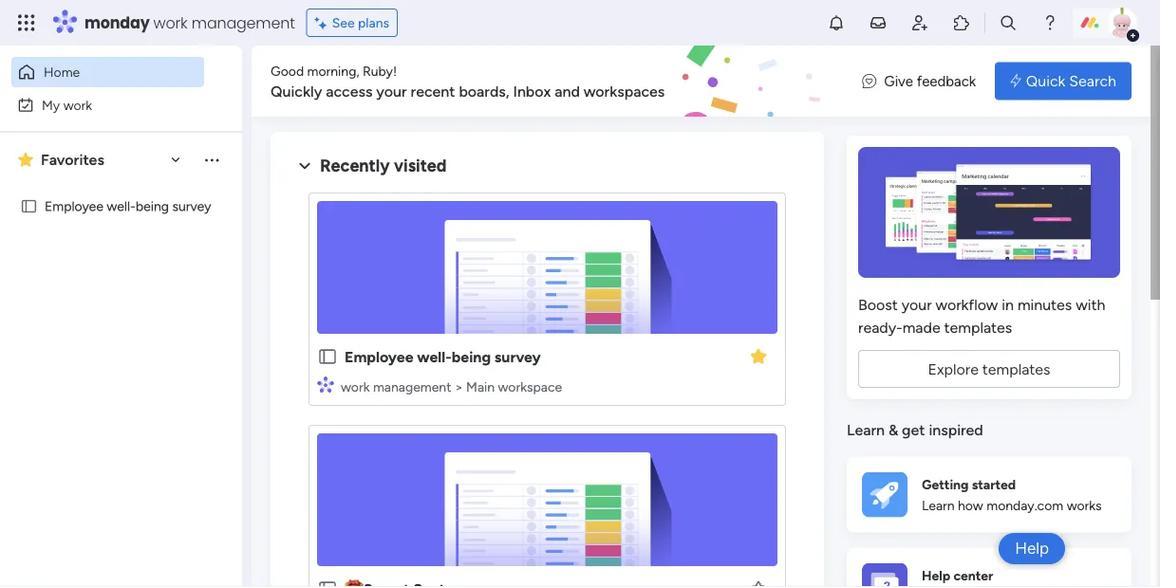 Task type: describe. For each thing, give the bounding box(es) containing it.
visited
[[394, 156, 447, 176]]

well- for public board image
[[107, 198, 136, 215]]

monday.com
[[987, 498, 1063, 514]]

access
[[326, 82, 373, 100]]

boost your workflow in minutes with ready-made templates
[[858, 296, 1105, 337]]

workspace
[[498, 379, 562, 395]]

employee well-being survey list box
[[0, 186, 242, 337]]

being for public board icon corresponding to remove from favorites icon on the bottom right
[[452, 348, 491, 366]]

templates inside button
[[982, 360, 1050, 378]]

0 horizontal spatial learn
[[847, 421, 885, 440]]

v2 user feedback image
[[862, 70, 876, 92]]

getting started learn how monday.com works
[[922, 476, 1102, 514]]

recently
[[320, 156, 390, 176]]

templates image image
[[864, 147, 1114, 278]]

well- for public board icon corresponding to remove from favorites icon on the bottom right
[[417, 348, 452, 366]]

learn inside getting started learn how monday.com works
[[922, 498, 955, 514]]

see plans
[[332, 15, 389, 31]]

my
[[42, 97, 60, 113]]

see plans button
[[306, 9, 398, 37]]

feedback
[[917, 72, 976, 89]]

public board image for add to favorites icon
[[317, 579, 338, 588]]

ready-
[[858, 318, 903, 337]]

main
[[466, 379, 495, 395]]

home button
[[11, 57, 204, 87]]

work for monday
[[153, 12, 188, 33]]

monday
[[84, 12, 150, 33]]

your inside boost your workflow in minutes with ready-made templates
[[902, 296, 932, 314]]

inbox
[[513, 82, 551, 100]]

home
[[44, 64, 80, 80]]

help for help center
[[922, 567, 950, 584]]

your inside good morning, ruby! quickly access your recent boards, inbox and workspaces
[[376, 82, 407, 100]]

workflow
[[936, 296, 998, 314]]

ruby!
[[363, 63, 397, 79]]

center
[[954, 567, 993, 584]]

management inside quick search results list box
[[373, 379, 451, 395]]

started
[[972, 476, 1016, 492]]

employee inside list box
[[45, 198, 103, 215]]

boost
[[858, 296, 898, 314]]

works
[[1067, 498, 1102, 514]]

morning,
[[307, 63, 359, 79]]

invite members image
[[910, 13, 929, 32]]

plans
[[358, 15, 389, 31]]

getting
[[922, 476, 969, 492]]

add to favorites image
[[749, 580, 768, 588]]

favorites
[[41, 151, 104, 169]]

public board image for remove from favorites icon on the bottom right
[[317, 346, 338, 367]]

search everything image
[[999, 13, 1018, 32]]

v2 bolt switch image
[[1010, 71, 1021, 92]]

employee inside quick search results list box
[[345, 348, 413, 366]]

quickly
[[271, 82, 322, 100]]

good morning, ruby! quickly access your recent boards, inbox and workspaces
[[271, 63, 665, 100]]

>
[[455, 379, 463, 395]]

recent
[[411, 82, 455, 100]]

with
[[1076, 296, 1105, 314]]



Task type: locate. For each thing, give the bounding box(es) containing it.
1 vertical spatial templates
[[982, 360, 1050, 378]]

1 public board image from the top
[[317, 346, 338, 367]]

1 horizontal spatial well-
[[417, 348, 452, 366]]

help image
[[1040, 13, 1059, 32]]

1 horizontal spatial work
[[153, 12, 188, 33]]

survey up workspace
[[494, 348, 541, 366]]

give
[[884, 72, 913, 89]]

0 horizontal spatial well-
[[107, 198, 136, 215]]

well- down favorites button
[[107, 198, 136, 215]]

1 vertical spatial your
[[902, 296, 932, 314]]

being inside list box
[[136, 198, 169, 215]]

0 vertical spatial management
[[191, 12, 295, 33]]

1 vertical spatial management
[[373, 379, 451, 395]]

templates down workflow
[[944, 318, 1012, 337]]

1 horizontal spatial employee
[[345, 348, 413, 366]]

1 horizontal spatial learn
[[922, 498, 955, 514]]

work inside my work button
[[63, 97, 92, 113]]

close recently visited image
[[293, 155, 316, 178]]

0 vertical spatial being
[[136, 198, 169, 215]]

help button
[[999, 534, 1065, 565]]

inbox image
[[869, 13, 888, 32]]

employee well-being survey down favorites button
[[45, 198, 211, 215]]

employee well-being survey up work management > main workspace
[[345, 348, 541, 366]]

in
[[1002, 296, 1014, 314]]

quick search results list box
[[293, 178, 801, 588]]

1 horizontal spatial management
[[373, 379, 451, 395]]

survey for public board image
[[172, 198, 211, 215]]

1 horizontal spatial help
[[1015, 539, 1049, 559]]

getting started element
[[847, 457, 1132, 533]]

0 vertical spatial help
[[1015, 539, 1049, 559]]

&
[[888, 421, 898, 440]]

your up made
[[902, 296, 932, 314]]

explore
[[928, 360, 979, 378]]

0 vertical spatial your
[[376, 82, 407, 100]]

0 vertical spatial employee well-being survey
[[45, 198, 211, 215]]

work
[[153, 12, 188, 33], [63, 97, 92, 113], [341, 379, 370, 395]]

public board image
[[317, 346, 338, 367], [317, 579, 338, 588]]

employee well-being survey for public board icon corresponding to remove from favorites icon on the bottom right
[[345, 348, 541, 366]]

made
[[903, 318, 940, 337]]

v2 star 2 image
[[18, 149, 33, 171]]

1 vertical spatial employee well-being survey
[[345, 348, 541, 366]]

employee up work management > main workspace
[[345, 348, 413, 366]]

favorites options image
[[202, 150, 221, 169]]

survey down favorites options icon
[[172, 198, 211, 215]]

boards,
[[459, 82, 509, 100]]

select product image
[[17, 13, 36, 32]]

being for public board image
[[136, 198, 169, 215]]

help
[[1015, 539, 1049, 559], [922, 567, 950, 584]]

0 horizontal spatial work
[[63, 97, 92, 113]]

my work
[[42, 97, 92, 113]]

1 horizontal spatial survey
[[494, 348, 541, 366]]

learn left &
[[847, 421, 885, 440]]

1 vertical spatial work
[[63, 97, 92, 113]]

work management > main workspace
[[341, 379, 562, 395]]

well- inside list box
[[107, 198, 136, 215]]

0 vertical spatial well-
[[107, 198, 136, 215]]

inspired
[[929, 421, 983, 440]]

being
[[136, 198, 169, 215], [452, 348, 491, 366]]

0 vertical spatial survey
[[172, 198, 211, 215]]

0 vertical spatial templates
[[944, 318, 1012, 337]]

0 horizontal spatial your
[[376, 82, 407, 100]]

being up main
[[452, 348, 491, 366]]

0 vertical spatial public board image
[[317, 346, 338, 367]]

give feedback
[[884, 72, 976, 89]]

well- inside quick search results list box
[[417, 348, 452, 366]]

1 vertical spatial public board image
[[317, 579, 338, 588]]

1 vertical spatial employee
[[345, 348, 413, 366]]

employee well-being survey inside employee well-being survey list box
[[45, 198, 211, 215]]

explore templates button
[[858, 350, 1120, 388]]

templates
[[944, 318, 1012, 337], [982, 360, 1050, 378]]

employee right public board image
[[45, 198, 103, 215]]

quick
[[1026, 72, 1065, 90]]

notifications image
[[827, 13, 846, 32]]

being down favorites button
[[136, 198, 169, 215]]

0 vertical spatial learn
[[847, 421, 885, 440]]

0 horizontal spatial help
[[922, 567, 950, 584]]

and
[[555, 82, 580, 100]]

survey inside quick search results list box
[[494, 348, 541, 366]]

management left >
[[373, 379, 451, 395]]

ruby anderson image
[[1107, 8, 1137, 38]]

minutes
[[1018, 296, 1072, 314]]

your
[[376, 82, 407, 100], [902, 296, 932, 314]]

2 public board image from the top
[[317, 579, 338, 588]]

learn & get inspired
[[847, 421, 983, 440]]

monday work management
[[84, 12, 295, 33]]

my work button
[[11, 90, 204, 120]]

well-
[[107, 198, 136, 215], [417, 348, 452, 366]]

well- up work management > main workspace
[[417, 348, 452, 366]]

help inside button
[[1015, 539, 1049, 559]]

survey for public board icon corresponding to remove from favorites icon on the bottom right
[[494, 348, 541, 366]]

learn down getting
[[922, 498, 955, 514]]

0 horizontal spatial employee
[[45, 198, 103, 215]]

help left 'center'
[[922, 567, 950, 584]]

workspaces
[[584, 82, 665, 100]]

employee
[[45, 198, 103, 215], [345, 348, 413, 366]]

being inside quick search results list box
[[452, 348, 491, 366]]

1 vertical spatial well-
[[417, 348, 452, 366]]

2 horizontal spatial work
[[341, 379, 370, 395]]

management
[[191, 12, 295, 33], [373, 379, 451, 395]]

learn
[[847, 421, 885, 440], [922, 498, 955, 514]]

remove from favorites image
[[749, 347, 768, 366]]

employee well-being survey
[[45, 198, 211, 215], [345, 348, 541, 366]]

see
[[332, 15, 355, 31]]

1 horizontal spatial being
[[452, 348, 491, 366]]

favorites button
[[13, 144, 189, 176]]

apps image
[[952, 13, 971, 32]]

1 vertical spatial help
[[922, 567, 950, 584]]

1 vertical spatial survey
[[494, 348, 541, 366]]

1 vertical spatial learn
[[922, 498, 955, 514]]

get
[[902, 421, 925, 440]]

public board image
[[20, 197, 38, 215]]

help down monday.com
[[1015, 539, 1049, 559]]

help center element
[[847, 548, 1132, 588]]

good
[[271, 63, 304, 79]]

1 vertical spatial being
[[452, 348, 491, 366]]

0 vertical spatial work
[[153, 12, 188, 33]]

0 horizontal spatial management
[[191, 12, 295, 33]]

quick search
[[1026, 72, 1116, 90]]

templates inside boost your workflow in minutes with ready-made templates
[[944, 318, 1012, 337]]

survey inside employee well-being survey list box
[[172, 198, 211, 215]]

explore templates
[[928, 360, 1050, 378]]

how
[[958, 498, 983, 514]]

employee well-being survey inside quick search results list box
[[345, 348, 541, 366]]

survey
[[172, 198, 211, 215], [494, 348, 541, 366]]

help center
[[922, 567, 993, 584]]

your down ruby!
[[376, 82, 407, 100]]

1 horizontal spatial employee well-being survey
[[345, 348, 541, 366]]

work inside quick search results list box
[[341, 379, 370, 395]]

0 vertical spatial employee
[[45, 198, 103, 215]]

quick search button
[[995, 62, 1132, 100]]

employee well-being survey for public board image
[[45, 198, 211, 215]]

search
[[1069, 72, 1116, 90]]

management up good
[[191, 12, 295, 33]]

0 horizontal spatial employee well-being survey
[[45, 198, 211, 215]]

recently visited
[[320, 156, 447, 176]]

help for help
[[1015, 539, 1049, 559]]

work for my
[[63, 97, 92, 113]]

0 horizontal spatial being
[[136, 198, 169, 215]]

1 horizontal spatial your
[[902, 296, 932, 314]]

templates right explore
[[982, 360, 1050, 378]]

0 horizontal spatial survey
[[172, 198, 211, 215]]

2 vertical spatial work
[[341, 379, 370, 395]]



Task type: vqa. For each thing, say whether or not it's contained in the screenshot.
Search in workspace field
no



